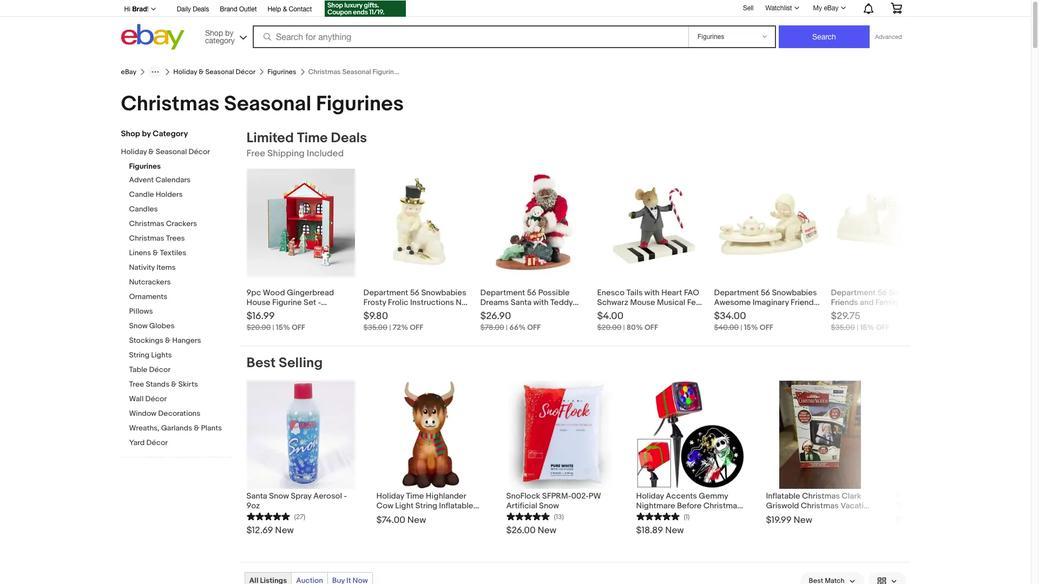 Task type: vqa. For each thing, say whether or not it's contained in the screenshot.


Task type: describe. For each thing, give the bounding box(es) containing it.
holiday time highlander cow light string inflatable figurine - brown image
[[377, 382, 485, 489]]

included inside department 56 snowbabies frosty frolic instructions not included figure 4.72 in.
[[364, 307, 396, 318]]

view: gallery view image
[[877, 576, 897, 585]]

help
[[268, 5, 281, 13]]

& left plants
[[194, 424, 199, 433]]

- inside santa snow spray aerosol - 9oz
[[344, 492, 347, 502]]

décor down wreaths,
[[146, 438, 168, 448]]

holiday accents gemmy nightmare before christmas jack skellington lightshow projector image
[[636, 381, 745, 489]]

advanced
[[875, 34, 902, 40]]

hi brad !
[[124, 5, 149, 13]]

included inside limited time deals free shipping included
[[307, 148, 344, 159]]

figurine inside department 56 snowbabies awesome imaginary friend figurine 3.27 inch
[[714, 307, 744, 318]]

wall décor link
[[129, 395, 232, 405]]

feet
[[687, 298, 704, 308]]

my ebay
[[813, 4, 839, 12]]

| for $4.00
[[623, 323, 625, 332]]

by for category
[[142, 129, 151, 139]]

$4.00
[[597, 311, 624, 323]]

- inside holiday time highlander cow light string inflatable figurine - brown
[[408, 511, 411, 521]]

$35.00 text field
[[831, 323, 855, 332]]

$40.00
[[714, 323, 739, 332]]

inflatable inside holiday time highlander cow light string inflatable figurine - brown
[[439, 501, 473, 512]]

best
[[247, 355, 276, 372]]

watchlist link
[[760, 2, 804, 15]]

string inside holiday & seasonal décor figurines advent calendars candle holders candles christmas crackers christmas trees linens & textiles nativity items nutcrackers ornaments pillows snow globes stockings & hangers string lights table décor tree stands & skirts wall décor window decorations wreaths, garlands & plants yard décor
[[129, 351, 149, 360]]

get the coupon image
[[325, 1, 406, 17]]

snow globes link
[[129, 322, 232, 332]]

santa snow spray aerosol - 9oz link
[[247, 489, 355, 512]]

& right linens
[[153, 248, 158, 258]]

off for $29.75
[[876, 323, 890, 332]]

santa
[[247, 492, 267, 502]]

(27)
[[294, 513, 306, 522]]

$74.00 new
[[377, 515, 426, 526]]

brad
[[132, 5, 147, 13]]

awesome
[[714, 298, 751, 308]]

seasonal for holiday & seasonal décor figurines advent calendars candle holders candles christmas crackers christmas trees linens & textiles nativity items nutcrackers ornaments pillows snow globes stockings & hangers string lights table décor tree stands & skirts wall décor window decorations wreaths, garlands & plants yard décor
[[156, 147, 187, 156]]

light
[[395, 501, 414, 512]]

$12.69 new
[[247, 526, 294, 536]]

inch inside department 56 snowbabies awesome imaginary friend figurine 3.27 inch
[[763, 307, 779, 318]]

tails inside enesco tails with heart fao schwarz mouse musical feet mini figurine 2.36 inch
[[627, 288, 643, 298]]

décor left figurines link
[[236, 68, 256, 76]]

family
[[876, 298, 899, 308]]

& left skirts
[[171, 380, 177, 389]]

department for $29.75
[[831, 288, 876, 298]]

figurine inside enesco tails with heart fao schwarz mouse musical feet mini figurine 2.36 inch
[[614, 307, 644, 318]]

nativity items link
[[129, 263, 232, 273]]

enesco
[[597, 288, 625, 298]]

candle
[[129, 190, 154, 199]]

snowbabies for $34.00
[[772, 288, 817, 298]]

(27) link
[[247, 512, 306, 522]]

table décor link
[[129, 365, 232, 376]]

heart inside tails with heart 6010750 fao time to play resin christmas mouse figurine
[[933, 492, 954, 502]]

9pc wood gingerbread house figurine set - wondershop brown
[[247, 288, 334, 318]]

tails inside tails with heart 6010750 fao time to play resin christmas mouse figurine
[[896, 492, 912, 502]]

stockings
[[129, 336, 163, 345]]

$12.69
[[247, 526, 273, 536]]

griswold
[[766, 501, 799, 512]]

brown inside 9pc wood gingerbread house figurine set - wondershop brown
[[296, 307, 319, 318]]

56 for $34.00
[[761, 288, 770, 298]]

pillows link
[[129, 307, 232, 317]]

9pc wood gingerbread house figurine set - wondershop brown image
[[247, 169, 355, 277]]

figure
[[398, 307, 421, 318]]

mouse inside enesco tails with heart fao schwarz mouse musical feet mini figurine 2.36 inch
[[630, 298, 655, 308]]

imaginary
[[753, 298, 789, 308]]

$19.99
[[766, 515, 792, 526]]

candles link
[[129, 205, 232, 215]]

yard
[[129, 438, 145, 448]]

your shopping cart image
[[890, 3, 903, 14]]

time for limited
[[297, 130, 328, 147]]

& inside account navigation
[[283, 5, 287, 13]]

figurines inside holiday & seasonal décor figurines advent calendars candle holders candles christmas crackers christmas trees linens & textiles nativity items nutcrackers ornaments pillows snow globes stockings & hangers string lights table décor tree stands & skirts wall décor window decorations wreaths, garlands & plants yard décor
[[129, 162, 161, 171]]

artificial
[[506, 501, 537, 512]]

seasonal for holiday & seasonal décor
[[205, 68, 234, 76]]

account navigation
[[118, 0, 910, 18]]

contact
[[289, 5, 312, 13]]

deals inside limited time deals free shipping included
[[331, 130, 367, 147]]

tails with heart 6010750 fao time to play resin christmas mouse figurine
[[896, 492, 1004, 521]]

snow inside santa snow spray aerosol - 9oz
[[269, 492, 289, 502]]

new for $26.00 new
[[538, 526, 557, 536]]

none submit inside the shop by category banner
[[779, 25, 870, 48]]

window decorations link
[[129, 409, 232, 420]]

(1) link
[[636, 512, 690, 522]]

inflatable christmas clark griswold christmas vacation car buddy led gemmy image
[[780, 381, 861, 489]]

4.72
[[423, 307, 439, 318]]

off for $4.00
[[645, 323, 658, 332]]

snowbabies for $29.75
[[889, 288, 934, 298]]

off for $9.80
[[410, 323, 423, 332]]

15% for $16.99
[[276, 323, 290, 332]]

shop by category banner
[[118, 0, 910, 53]]

new for $18.89 new
[[665, 526, 684, 536]]

mini
[[597, 307, 613, 318]]

nutcrackers link
[[129, 278, 232, 288]]

with
[[914, 492, 931, 502]]

figurine inside department 56 snowbabies friends and family who's in my bed figurine 2.44 inch
[[861, 307, 890, 318]]

linens & textiles link
[[129, 248, 232, 259]]

002-
[[571, 492, 589, 502]]

1 vertical spatial seasonal
[[224, 91, 312, 117]]

(1)
[[684, 513, 690, 522]]

$16.99
[[247, 311, 275, 323]]

daily deals link
[[177, 4, 209, 16]]

deals inside account navigation
[[193, 5, 209, 13]]

inflatable inside inflatable christmas clark griswold christmas vacation car buddy led gemmy
[[766, 492, 800, 502]]

| for $26.90
[[506, 323, 508, 332]]

candle holders link
[[129, 190, 232, 200]]

$34.00
[[714, 311, 746, 323]]

$18.89 new
[[636, 526, 684, 536]]

$20.00 text field
[[597, 323, 622, 332]]

holiday & seasonal décor
[[173, 68, 256, 76]]

$74.00
[[377, 515, 405, 526]]

ebay inside my ebay "link"
[[824, 4, 839, 12]]

who's
[[901, 298, 923, 308]]

friends
[[831, 298, 858, 308]]

$19.99 new
[[766, 515, 813, 526]]

bed
[[844, 307, 859, 318]]

15% for $29.75
[[860, 323, 875, 332]]

inflatable christmas clark griswold christmas vacation car buddy led gemmy link
[[766, 489, 875, 521]]

advent
[[129, 175, 154, 185]]

fao for heart
[[684, 288, 700, 298]]

main content containing limited time deals
[[240, 130, 1017, 585]]

enesco tails with heart fao schwarz mouse musical feet mini figurine 2.36 inch image
[[597, 169, 706, 277]]

string lights link
[[129, 351, 232, 361]]

off for $34.00
[[760, 323, 773, 332]]

figurine inside holiday time highlander cow light string inflatable figurine - brown
[[377, 511, 406, 521]]

christmas seasonal figurines
[[121, 91, 404, 117]]

figurine inside 9pc wood gingerbread house figurine set - wondershop brown
[[272, 298, 302, 308]]

$29.75
[[831, 311, 861, 323]]

$9.80
[[364, 311, 388, 323]]

holiday & seasonal décor figurines advent calendars candle holders candles christmas crackers christmas trees linens & textiles nativity items nutcrackers ornaments pillows snow globes stockings & hangers string lights table décor tree stands & skirts wall décor window decorations wreaths, garlands & plants yard décor
[[121, 147, 222, 448]]

2.36
[[646, 307, 662, 318]]

limited
[[247, 130, 294, 147]]

resin
[[949, 501, 970, 512]]

department 56 possible dreams santa with teddy christmas surprise figurine 9 in. image
[[480, 169, 589, 277]]

& down shop by category at top left
[[149, 147, 154, 156]]

décor down lights
[[149, 365, 171, 375]]

holiday for holiday & seasonal décor figurines advent calendars candle holders candles christmas crackers christmas trees linens & textiles nativity items nutcrackers ornaments pillows snow globes stockings & hangers string lights table décor tree stands & skirts wall décor window decorations wreaths, garlands & plants yard décor
[[121, 147, 147, 156]]

spray
[[291, 492, 312, 502]]

$4.00 $20.00 | 80% off
[[597, 311, 658, 332]]

buddy
[[781, 511, 805, 521]]

advent calendars link
[[129, 175, 232, 186]]

instructions
[[410, 298, 454, 308]]

frosty
[[364, 298, 386, 308]]

new for $12.69 new
[[275, 526, 294, 536]]

$20.00 for $16.99
[[247, 323, 271, 332]]



Task type: locate. For each thing, give the bounding box(es) containing it.
0 horizontal spatial 4.8 out of 5 stars image
[[247, 512, 290, 522]]

snowbabies inside department 56 snowbabies awesome imaginary friend figurine 3.27 inch
[[772, 288, 817, 298]]

None submit
[[779, 25, 870, 48]]

santa snow spray aerosol - 9oz
[[247, 492, 347, 512]]

3 15% from the left
[[860, 323, 875, 332]]

0 horizontal spatial included
[[307, 148, 344, 159]]

0 horizontal spatial department
[[364, 288, 408, 298]]

time up shipping
[[297, 130, 328, 147]]

mouse
[[630, 298, 655, 308], [936, 511, 961, 521]]

1 horizontal spatial deals
[[331, 130, 367, 147]]

$9.80 $35.00 | 72% off
[[364, 311, 423, 332]]

& down globes
[[165, 336, 171, 345]]

5 out of 5 stars image
[[636, 512, 680, 522]]

0 horizontal spatial snowbabies
[[421, 288, 466, 298]]

0 horizontal spatial 56
[[410, 288, 420, 298]]

my left bed
[[831, 307, 842, 318]]

1 horizontal spatial included
[[364, 307, 396, 318]]

0 vertical spatial -
[[318, 298, 321, 308]]

0 horizontal spatial snow
[[129, 322, 148, 331]]

1 vertical spatial -
[[344, 492, 347, 502]]

ornaments link
[[129, 292, 232, 303]]

15% down the 3.27
[[744, 323, 758, 332]]

inch right the 3.27
[[763, 307, 779, 318]]

set
[[304, 298, 316, 308]]

1 horizontal spatial brown
[[413, 511, 436, 521]]

décor up the advent calendars link
[[189, 147, 210, 156]]

1 vertical spatial included
[[364, 307, 396, 318]]

department inside department 56 snowbabies friends and family who's in my bed figurine 2.44 inch
[[831, 288, 876, 298]]

0 vertical spatial fao
[[684, 288, 700, 298]]

fao for 6010750
[[989, 492, 1004, 502]]

15% down wondershop
[[276, 323, 290, 332]]

0 horizontal spatial fao
[[684, 288, 700, 298]]

0 vertical spatial by
[[225, 28, 234, 37]]

| inside $26.90 $78.00 | 66% off
[[506, 323, 508, 332]]

off inside $4.00 $20.00 | 80% off
[[645, 323, 658, 332]]

0 vertical spatial seasonal
[[205, 68, 234, 76]]

2 inch from the left
[[763, 307, 779, 318]]

1 vertical spatial string
[[416, 501, 437, 512]]

seasonal
[[205, 68, 234, 76], [224, 91, 312, 117], [156, 147, 187, 156]]

0 horizontal spatial holiday
[[121, 147, 147, 156]]

seasonal inside holiday & seasonal décor figurines advent calendars candle holders candles christmas crackers christmas trees linens & textiles nativity items nutcrackers ornaments pillows snow globes stockings & hangers string lights table décor tree stands & skirts wall décor window decorations wreaths, garlands & plants yard décor
[[156, 147, 187, 156]]

| right the $40.00 text field
[[741, 323, 742, 332]]

off inside $16.99 $20.00 | 15% off
[[292, 323, 305, 332]]

| left 72% at the left bottom
[[389, 323, 391, 332]]

gingerbread
[[287, 288, 334, 298]]

1 horizontal spatial figurines
[[268, 68, 296, 76]]

2 horizontal spatial 56
[[878, 288, 887, 298]]

4 off from the left
[[645, 323, 658, 332]]

6 off from the left
[[876, 323, 890, 332]]

2 15% from the left
[[744, 323, 758, 332]]

15% inside $16.99 $20.00 | 15% off
[[276, 323, 290, 332]]

wood
[[263, 288, 285, 298]]

| right $20.00 text box
[[273, 323, 274, 332]]

daily
[[177, 5, 191, 13]]

skirts
[[178, 380, 198, 389]]

1 4.8 out of 5 stars image from the left
[[247, 512, 290, 522]]

$20.00 text field
[[247, 323, 271, 332]]

80%
[[627, 323, 643, 332]]

2 vertical spatial holiday
[[377, 492, 404, 502]]

1 | from the left
[[273, 323, 274, 332]]

$35.00 inside $9.80 $35.00 | 72% off
[[364, 323, 388, 332]]

4.8 out of 5 stars image up $26.00 new at the bottom of the page
[[506, 512, 550, 522]]

| inside $9.80 $35.00 | 72% off
[[389, 323, 391, 332]]

cow
[[377, 501, 394, 512]]

$20.00 inside $16.99 $20.00 | 15% off
[[247, 323, 271, 332]]

off for $26.90
[[527, 323, 541, 332]]

category
[[153, 129, 188, 139]]

0 vertical spatial holiday & seasonal décor link
[[173, 68, 256, 76]]

clark
[[842, 492, 862, 502]]

6 | from the left
[[857, 323, 859, 332]]

| left 80%
[[623, 323, 625, 332]]

2 horizontal spatial department
[[831, 288, 876, 298]]

wreaths,
[[129, 424, 159, 433]]

department 56 snowbabies frosty frolic instructions not included figure 4.72 in. image
[[364, 169, 472, 277]]

$78.00 text field
[[480, 323, 504, 332]]

1 off from the left
[[292, 323, 305, 332]]

heart right 'with'
[[933, 492, 954, 502]]

1 horizontal spatial inch
[[763, 307, 779, 318]]

inch inside enesco tails with heart fao schwarz mouse musical feet mini figurine 2.36 inch
[[664, 307, 679, 318]]

0 horizontal spatial $35.00
[[364, 323, 388, 332]]

56 for $29.75
[[878, 288, 887, 298]]

holiday inside holiday & seasonal décor figurines advent calendars candle holders candles christmas crackers christmas trees linens & textiles nativity items nutcrackers ornaments pillows snow globes stockings & hangers string lights table décor tree stands & skirts wall décor window decorations wreaths, garlands & plants yard décor
[[121, 147, 147, 156]]

0 horizontal spatial heart
[[662, 288, 682, 298]]

holders
[[156, 190, 183, 199]]

0 horizontal spatial ebay
[[121, 68, 137, 76]]

string right light on the bottom of the page
[[416, 501, 437, 512]]

9pc
[[247, 288, 261, 298]]

$40.00 text field
[[714, 323, 739, 332]]

- inside 9pc wood gingerbread house figurine set - wondershop brown
[[318, 298, 321, 308]]

heart right with
[[662, 288, 682, 298]]

holiday inside holiday time highlander cow light string inflatable figurine - brown
[[377, 492, 404, 502]]

5 off from the left
[[760, 323, 773, 332]]

snowbabies up the 2.44
[[889, 288, 934, 298]]

3 | from the left
[[506, 323, 508, 332]]

inch inside department 56 snowbabies friends and family who's in my bed figurine 2.44 inch
[[911, 307, 926, 318]]

1 $20.00 from the left
[[247, 323, 271, 332]]

time
[[896, 501, 914, 512]]

1 horizontal spatial 4.8 out of 5 stars image
[[506, 512, 550, 522]]

garlands
[[161, 424, 192, 433]]

$20.00 down $4.00 on the bottom right of the page
[[597, 323, 622, 332]]

4.8 out of 5 stars image
[[247, 512, 290, 522], [506, 512, 550, 522]]

| for $34.00
[[741, 323, 742, 332]]

holiday & seasonal décor link down 'category'
[[173, 68, 256, 76]]

inch right the 2.44
[[911, 307, 926, 318]]

$26.90
[[480, 311, 511, 323]]

1 horizontal spatial ebay
[[824, 4, 839, 12]]

1 vertical spatial holiday & seasonal décor link
[[121, 147, 224, 158]]

help & contact
[[268, 5, 312, 13]]

56 up the 3.27
[[761, 288, 770, 298]]

2 horizontal spatial -
[[408, 511, 411, 521]]

1 15% from the left
[[276, 323, 290, 332]]

christmas trees link
[[129, 234, 232, 244]]

2 vertical spatial -
[[408, 511, 411, 521]]

figurine
[[272, 298, 302, 308], [614, 307, 644, 318], [714, 307, 744, 318], [861, 307, 890, 318], [377, 511, 406, 521], [963, 511, 992, 521]]

1 vertical spatial by
[[142, 129, 151, 139]]

| inside $4.00 $20.00 | 80% off
[[623, 323, 625, 332]]

department up "$9.80"
[[364, 288, 408, 298]]

snowbabies inside department 56 snowbabies friends and family who's in my bed figurine 2.44 inch
[[889, 288, 934, 298]]

3 snowbabies from the left
[[889, 288, 934, 298]]

1 horizontal spatial $35.00
[[831, 323, 855, 332]]

help & contact link
[[268, 4, 312, 16]]

snowbabies
[[421, 288, 466, 298], [772, 288, 817, 298], [889, 288, 934, 298]]

off for $16.99
[[292, 323, 305, 332]]

time inside holiday time highlander cow light string inflatable figurine - brown
[[406, 492, 424, 502]]

department for $34.00
[[714, 288, 759, 298]]

| right $35.00 text box
[[857, 323, 859, 332]]

calendars
[[155, 175, 191, 185]]

décor down stands
[[145, 395, 167, 404]]

snow
[[129, 322, 148, 331], [269, 492, 289, 502], [539, 501, 559, 512]]

|
[[273, 323, 274, 332], [389, 323, 391, 332], [506, 323, 508, 332], [623, 323, 625, 332], [741, 323, 742, 332], [857, 323, 859, 332]]

musical
[[657, 298, 686, 308]]

1 horizontal spatial 56
[[761, 288, 770, 298]]

department 56 snowbabies friends and family who's in my bed figurine 2.44 inch image
[[831, 169, 940, 277]]

inflatable
[[766, 492, 800, 502], [439, 501, 473, 512]]

tails left with
[[627, 288, 643, 298]]

off right 72% at the left bottom
[[410, 323, 423, 332]]

brown inside holiday time highlander cow light string inflatable figurine - brown
[[413, 511, 436, 521]]

3 off from the left
[[527, 323, 541, 332]]

$35.00 for $29.75
[[831, 323, 855, 332]]

string
[[129, 351, 149, 360], [416, 501, 437, 512]]

1 vertical spatial deals
[[331, 130, 367, 147]]

main content
[[240, 130, 1017, 585]]

off inside $9.80 $35.00 | 72% off
[[410, 323, 423, 332]]

0 vertical spatial holiday
[[173, 68, 197, 76]]

1 horizontal spatial snow
[[269, 492, 289, 502]]

inflatable up buddy at the bottom of the page
[[766, 492, 800, 502]]

2 4.8 out of 5 stars image from the left
[[506, 512, 550, 522]]

tails left 'with'
[[896, 492, 912, 502]]

included up $35.00 text field
[[364, 307, 396, 318]]

2 $35.00 from the left
[[831, 323, 855, 332]]

1 horizontal spatial 15%
[[744, 323, 758, 332]]

0 horizontal spatial -
[[318, 298, 321, 308]]

holiday time highlander cow light string inflatable figurine - brown link
[[377, 489, 485, 521]]

0 vertical spatial my
[[813, 4, 822, 12]]

snowbabies left friends
[[772, 288, 817, 298]]

department up $34.00
[[714, 288, 759, 298]]

$20.00 for $4.00
[[597, 323, 622, 332]]

$20.00 down $16.99
[[247, 323, 271, 332]]

ebay
[[824, 4, 839, 12], [121, 68, 137, 76]]

vacation
[[841, 501, 873, 512]]

1 inch from the left
[[664, 307, 679, 318]]

heart inside enesco tails with heart fao schwarz mouse musical feet mini figurine 2.36 inch
[[662, 288, 682, 298]]

$26.00
[[506, 526, 536, 536]]

1 vertical spatial time
[[406, 492, 424, 502]]

my ebay link
[[807, 2, 851, 15]]

1 vertical spatial tails
[[896, 492, 912, 502]]

15% for $34.00
[[744, 323, 758, 332]]

snow up (27) link
[[269, 492, 289, 502]]

| for $9.80
[[389, 323, 391, 332]]

by for category
[[225, 28, 234, 37]]

1 vertical spatial holiday
[[121, 147, 147, 156]]

department 56 snowbabies awesome imaginary friend figurine 3.27 inch image
[[714, 169, 823, 277]]

snow up (13)
[[539, 501, 559, 512]]

watchlist
[[766, 4, 792, 12]]

holiday time highlander cow light string inflatable figurine - brown
[[377, 492, 473, 521]]

1 horizontal spatial department
[[714, 288, 759, 298]]

off down 9pc wood gingerbread house figurine set - wondershop brown
[[292, 323, 305, 332]]

by
[[225, 28, 234, 37], [142, 129, 151, 139]]

9oz
[[247, 501, 260, 512]]

my inside department 56 snowbabies friends and family who's in my bed figurine 2.44 inch
[[831, 307, 842, 318]]

1 vertical spatial shop
[[121, 129, 140, 139]]

my right watchlist link
[[813, 4, 822, 12]]

ebay link
[[121, 68, 137, 76]]

figurines link
[[268, 68, 296, 76]]

by inside the shop by category
[[225, 28, 234, 37]]

1 vertical spatial my
[[831, 307, 842, 318]]

1 vertical spatial heart
[[933, 492, 954, 502]]

christmas inside tails with heart 6010750 fao time to play resin christmas mouse figurine
[[896, 511, 934, 521]]

$35.00 for $9.80
[[364, 323, 388, 332]]

0 vertical spatial heart
[[662, 288, 682, 298]]

1 horizontal spatial -
[[344, 492, 347, 502]]

items
[[157, 263, 176, 272]]

0 vertical spatial figurines
[[268, 68, 296, 76]]

wreaths, garlands & plants link
[[129, 424, 232, 434]]

1 vertical spatial fao
[[989, 492, 1004, 502]]

snow inside holiday & seasonal décor figurines advent calendars candle holders candles christmas crackers christmas trees linens & textiles nativity items nutcrackers ornaments pillows snow globes stockings & hangers string lights table décor tree stands & skirts wall décor window decorations wreaths, garlands & plants yard décor
[[129, 322, 148, 331]]

15% inside the $34.00 $40.00 | 15% off
[[744, 323, 758, 332]]

1 horizontal spatial $20.00
[[597, 323, 622, 332]]

Search for anything text field
[[254, 27, 686, 47]]

0 vertical spatial included
[[307, 148, 344, 159]]

1 horizontal spatial mouse
[[936, 511, 961, 521]]

$35.00 inside $29.75 $35.00 | 15% off
[[831, 323, 855, 332]]

off inside $26.90 $78.00 | 66% off
[[527, 323, 541, 332]]

0 vertical spatial brown
[[296, 307, 319, 318]]

1 department from the left
[[364, 288, 408, 298]]

trees
[[166, 234, 185, 243]]

ornaments
[[129, 292, 167, 302]]

2 vertical spatial seasonal
[[156, 147, 187, 156]]

56 for $9.80
[[410, 288, 420, 298]]

0 horizontal spatial $20.00
[[247, 323, 271, 332]]

in
[[925, 298, 931, 308]]

candles
[[129, 205, 158, 214]]

2 horizontal spatial inch
[[911, 307, 926, 318]]

time up "$74.00 new"
[[406, 492, 424, 502]]

sell
[[743, 4, 754, 12]]

0 horizontal spatial by
[[142, 129, 151, 139]]

santa snow spray aerosol - 9oz image
[[247, 381, 355, 489]]

2 56 from the left
[[761, 288, 770, 298]]

department inside department 56 snowbabies awesome imaginary friend figurine 3.27 inch
[[714, 288, 759, 298]]

3 department from the left
[[831, 288, 876, 298]]

1 horizontal spatial time
[[406, 492, 424, 502]]

by down brand
[[225, 28, 234, 37]]

string inside holiday time highlander cow light string inflatable figurine - brown
[[416, 501, 437, 512]]

$78.00
[[480, 323, 504, 332]]

1 horizontal spatial by
[[225, 28, 234, 37]]

2 department from the left
[[714, 288, 759, 298]]

0 horizontal spatial deals
[[193, 5, 209, 13]]

shop for shop by category
[[121, 129, 140, 139]]

1 snowbabies from the left
[[421, 288, 466, 298]]

department up bed
[[831, 288, 876, 298]]

1 horizontal spatial heart
[[933, 492, 954, 502]]

tails
[[627, 288, 643, 298], [896, 492, 912, 502]]

off down the 2.36 at the right bottom of page
[[645, 323, 658, 332]]

$35.00 text field
[[364, 323, 388, 332]]

off right 66%
[[527, 323, 541, 332]]

seasonal down category on the left top
[[156, 147, 187, 156]]

| for $29.75
[[857, 323, 859, 332]]

2 vertical spatial figurines
[[129, 162, 161, 171]]

inch for $29.75
[[911, 307, 926, 318]]

1 horizontal spatial snowbabies
[[772, 288, 817, 298]]

inflatable right light on the bottom of the page
[[439, 501, 473, 512]]

&
[[283, 5, 287, 13], [199, 68, 204, 76], [149, 147, 154, 156], [153, 248, 158, 258], [165, 336, 171, 345], [171, 380, 177, 389], [194, 424, 199, 433]]

1 56 from the left
[[410, 288, 420, 298]]

2 horizontal spatial snow
[[539, 501, 559, 512]]

0 horizontal spatial inch
[[664, 307, 679, 318]]

christmas crackers link
[[129, 219, 232, 230]]

pw
[[589, 492, 601, 502]]

my
[[813, 4, 822, 12], [831, 307, 842, 318]]

shop down brand
[[205, 28, 223, 37]]

snowbabies up in.
[[421, 288, 466, 298]]

holiday for holiday & seasonal décor
[[173, 68, 197, 76]]

snow inside snoflock sfprm-002-pw artificial snow
[[539, 501, 559, 512]]

fao right 6010750
[[989, 492, 1004, 502]]

- right $74.00
[[408, 511, 411, 521]]

holiday for holiday time highlander cow light string inflatable figurine - brown
[[377, 492, 404, 502]]

| inside $16.99 $20.00 | 15% off
[[273, 323, 274, 332]]

15% inside $29.75 $35.00 | 15% off
[[860, 323, 875, 332]]

(13)
[[554, 513, 564, 522]]

0 vertical spatial shop
[[205, 28, 223, 37]]

- right aerosol on the left
[[344, 492, 347, 502]]

new for $74.00 new
[[407, 515, 426, 526]]

wondershop
[[247, 307, 294, 318]]

shop by category button
[[200, 24, 249, 47]]

sfprm-
[[542, 492, 571, 502]]

crackers
[[166, 219, 197, 228]]

2 horizontal spatial holiday
[[377, 492, 404, 502]]

1 horizontal spatial inflatable
[[766, 492, 800, 502]]

snow down the pillows
[[129, 322, 148, 331]]

$35.00 down "$9.80"
[[364, 323, 388, 332]]

& down shop by category dropdown button
[[199, 68, 204, 76]]

1 vertical spatial brown
[[413, 511, 436, 521]]

5 | from the left
[[741, 323, 742, 332]]

0 horizontal spatial 15%
[[276, 323, 290, 332]]

0 vertical spatial mouse
[[630, 298, 655, 308]]

1 horizontal spatial holiday
[[173, 68, 197, 76]]

fao inside tails with heart 6010750 fao time to play resin christmas mouse figurine
[[989, 492, 1004, 502]]

3 56 from the left
[[878, 288, 887, 298]]

0 horizontal spatial string
[[129, 351, 149, 360]]

0 horizontal spatial brown
[[296, 307, 319, 318]]

4.8 out of 5 stars image for $12.69
[[247, 512, 290, 522]]

category
[[205, 36, 235, 45]]

snoflock sfprm-002-pw artificial snow image
[[509, 381, 612, 489]]

shop left category on the left top
[[121, 129, 140, 139]]

table
[[129, 365, 147, 375]]

4.8 out of 5 stars image for $26.00
[[506, 512, 550, 522]]

& right help
[[283, 5, 287, 13]]

time for holiday
[[406, 492, 424, 502]]

figurine inside tails with heart 6010750 fao time to play resin christmas mouse figurine
[[963, 511, 992, 521]]

0 vertical spatial string
[[129, 351, 149, 360]]

3 inch from the left
[[911, 307, 926, 318]]

| inside $29.75 $35.00 | 15% off
[[857, 323, 859, 332]]

fao right with
[[684, 288, 700, 298]]

66%
[[510, 323, 526, 332]]

time inside limited time deals free shipping included
[[297, 130, 328, 147]]

aerosol
[[313, 492, 342, 502]]

fao inside enesco tails with heart fao schwarz mouse musical feet mini figurine 2.36 inch
[[684, 288, 700, 298]]

tree
[[129, 380, 144, 389]]

0 vertical spatial deals
[[193, 5, 209, 13]]

0 vertical spatial ebay
[[824, 4, 839, 12]]

fao
[[684, 288, 700, 298], [989, 492, 1004, 502]]

- right set
[[318, 298, 321, 308]]

plants
[[201, 424, 222, 433]]

shop inside the shop by category
[[205, 28, 223, 37]]

2 horizontal spatial figurines
[[316, 91, 404, 117]]

56 right and
[[878, 288, 887, 298]]

1 $35.00 from the left
[[364, 323, 388, 332]]

inch right the 2.36 at the right bottom of page
[[664, 307, 679, 318]]

department inside department 56 snowbabies frosty frolic instructions not included figure 4.72 in.
[[364, 288, 408, 298]]

1 vertical spatial figurines
[[316, 91, 404, 117]]

brown down gingerbread
[[296, 307, 319, 318]]

1 horizontal spatial my
[[831, 307, 842, 318]]

1 horizontal spatial fao
[[989, 492, 1004, 502]]

0 horizontal spatial mouse
[[630, 298, 655, 308]]

department for $9.80
[[364, 288, 408, 298]]

2 snowbabies from the left
[[772, 288, 817, 298]]

1 horizontal spatial tails
[[896, 492, 912, 502]]

4.8 out of 5 stars image up $12.69 new on the bottom left
[[247, 512, 290, 522]]

1 horizontal spatial shop
[[205, 28, 223, 37]]

0 vertical spatial tails
[[627, 288, 643, 298]]

mouse inside tails with heart 6010750 fao time to play resin christmas mouse figurine
[[936, 511, 961, 521]]

pillows
[[129, 307, 153, 316]]

holiday & seasonal décor link down category on the left top
[[121, 147, 224, 158]]

56 right frolic
[[410, 288, 420, 298]]

2 | from the left
[[389, 323, 391, 332]]

brand
[[220, 5, 237, 13]]

| left 66%
[[506, 323, 508, 332]]

my inside "link"
[[813, 4, 822, 12]]

0 horizontal spatial my
[[813, 4, 822, 12]]

off inside the $34.00 $40.00 | 15% off
[[760, 323, 773, 332]]

shop for shop by category
[[205, 28, 223, 37]]

0 horizontal spatial tails
[[627, 288, 643, 298]]

inch
[[664, 307, 679, 318], [763, 307, 779, 318], [911, 307, 926, 318]]

0 horizontal spatial time
[[297, 130, 328, 147]]

2 $20.00 from the left
[[597, 323, 622, 332]]

0 horizontal spatial shop
[[121, 129, 140, 139]]

seasonal up limited
[[224, 91, 312, 117]]

1 horizontal spatial string
[[416, 501, 437, 512]]

56 inside department 56 snowbabies awesome imaginary friend figurine 3.27 inch
[[761, 288, 770, 298]]

by left category on the left top
[[142, 129, 151, 139]]

off down department 56 snowbabies friends and family who's in my bed figurine 2.44 inch
[[876, 323, 890, 332]]

$20.00 inside $4.00 $20.00 | 80% off
[[597, 323, 622, 332]]

seasonal down 'category'
[[205, 68, 234, 76]]

snowbabies for $9.80
[[421, 288, 466, 298]]

off inside $29.75 $35.00 | 15% off
[[876, 323, 890, 332]]

$35.00 down $29.75
[[831, 323, 855, 332]]

yard décor link
[[129, 438, 232, 449]]

1 vertical spatial mouse
[[936, 511, 961, 521]]

15% right $35.00 text box
[[860, 323, 875, 332]]

2 horizontal spatial 15%
[[860, 323, 875, 332]]

snowbabies inside department 56 snowbabies frosty frolic instructions not included figure 4.72 in.
[[421, 288, 466, 298]]

| inside the $34.00 $40.00 | 15% off
[[741, 323, 742, 332]]

brown down highlander
[[413, 511, 436, 521]]

included right shipping
[[307, 148, 344, 159]]

hi
[[124, 5, 130, 13]]

2 horizontal spatial snowbabies
[[889, 288, 934, 298]]

2 off from the left
[[410, 323, 423, 332]]

new for $19.99 new
[[794, 515, 813, 526]]

car
[[766, 511, 779, 521]]

| for $16.99
[[273, 323, 274, 332]]

4 | from the left
[[623, 323, 625, 332]]

56 inside department 56 snowbabies frosty frolic instructions not included figure 4.72 in.
[[410, 288, 420, 298]]

new for $26.50 new
[[927, 515, 946, 526]]

1 vertical spatial ebay
[[121, 68, 137, 76]]

off down the 3.27
[[760, 323, 773, 332]]

inch for $4.00
[[664, 307, 679, 318]]

56 inside department 56 snowbabies friends and family who's in my bed figurine 2.44 inch
[[878, 288, 887, 298]]

string up table
[[129, 351, 149, 360]]

0 horizontal spatial figurines
[[129, 162, 161, 171]]

0 vertical spatial time
[[297, 130, 328, 147]]



